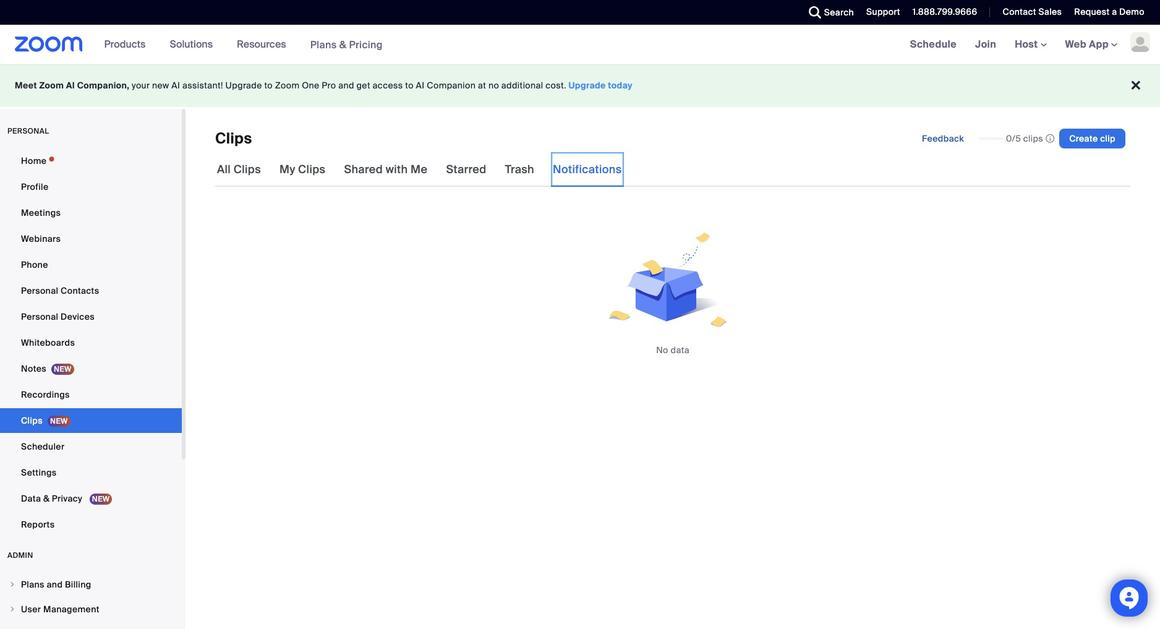 Task type: vqa. For each thing, say whether or not it's contained in the screenshot.
DEMO
yes



Task type: describe. For each thing, give the bounding box(es) containing it.
pro
[[322, 80, 336, 91]]

right image for user
[[9, 606, 16, 613]]

meet zoom ai companion, your new ai assistant! upgrade to zoom one pro and get access to ai companion at no additional cost. upgrade today
[[15, 80, 633, 91]]

phone
[[21, 259, 48, 270]]

create clip
[[1070, 133, 1116, 144]]

no
[[656, 345, 668, 356]]

access
[[373, 80, 403, 91]]

companion,
[[77, 80, 129, 91]]

pricing
[[349, 38, 383, 51]]

app
[[1089, 38, 1109, 51]]

personal menu menu
[[0, 148, 182, 538]]

notifications
[[553, 162, 622, 177]]

my clips
[[280, 162, 326, 177]]

clips
[[1024, 133, 1044, 144]]

user management
[[21, 604, 99, 615]]

admin
[[7, 550, 33, 560]]

assistant!
[[182, 80, 223, 91]]

profile picture image
[[1131, 32, 1150, 52]]

data
[[21, 493, 41, 504]]

1.888.799.9666
[[913, 6, 978, 17]]

notes link
[[0, 356, 182, 381]]

solutions button
[[170, 25, 218, 64]]

web app button
[[1065, 38, 1118, 51]]

user
[[21, 604, 41, 615]]

personal
[[7, 126, 49, 136]]

webinars
[[21, 233, 61, 244]]

search button
[[800, 0, 857, 25]]

personal for personal devices
[[21, 311, 58, 322]]

plans for plans & pricing
[[310, 38, 337, 51]]

shared with me tab
[[342, 152, 429, 187]]

contacts
[[61, 285, 99, 296]]

settings link
[[0, 460, 182, 485]]

contact sales
[[1003, 6, 1062, 17]]

feedback button
[[912, 129, 974, 148]]

0/5 clips
[[1006, 133, 1044, 144]]

meetings
[[21, 207, 61, 218]]

reports
[[21, 519, 55, 530]]

personal contacts link
[[0, 278, 182, 303]]

no data
[[656, 345, 690, 356]]

phone link
[[0, 252, 182, 277]]

a
[[1112, 6, 1117, 17]]

request
[[1075, 6, 1110, 17]]

starred
[[446, 162, 487, 177]]

clips up all clips tab
[[215, 129, 252, 148]]

whiteboards
[[21, 337, 75, 348]]

2 to from the left
[[405, 80, 414, 91]]

data
[[671, 345, 690, 356]]

personal for personal contacts
[[21, 285, 58, 296]]

create
[[1070, 133, 1098, 144]]

whiteboards link
[[0, 330, 182, 355]]

notes
[[21, 363, 46, 374]]

cost.
[[546, 80, 566, 91]]

tabs of clips tab list
[[215, 152, 624, 187]]

data & privacy link
[[0, 486, 182, 511]]

user management menu item
[[0, 597, 182, 621]]

home link
[[0, 148, 182, 173]]

right image for plans
[[9, 581, 16, 588]]

all
[[217, 162, 231, 177]]

resources button
[[237, 25, 292, 64]]

create clip button
[[1060, 129, 1126, 148]]

trash
[[505, 162, 534, 177]]

privacy
[[52, 493, 82, 504]]

billing
[[65, 579, 91, 590]]

at
[[478, 80, 486, 91]]

1 zoom from the left
[[39, 80, 64, 91]]

zoom logo image
[[15, 36, 83, 52]]

plans and billing
[[21, 579, 91, 590]]

resources
[[237, 38, 286, 51]]

scheduler link
[[0, 434, 182, 459]]

& for privacy
[[43, 493, 50, 504]]

plans and billing menu item
[[0, 573, 182, 596]]

and inside meet zoom ai companion, footer
[[338, 80, 354, 91]]

host
[[1015, 38, 1041, 51]]

search
[[824, 7, 854, 18]]

demo
[[1120, 6, 1145, 17]]

data & privacy
[[21, 493, 85, 504]]

and inside menu item
[[47, 579, 63, 590]]

3 ai from the left
[[416, 80, 425, 91]]

devices
[[61, 311, 95, 322]]

your
[[132, 80, 150, 91]]



Task type: locate. For each thing, give the bounding box(es) containing it.
2 horizontal spatial ai
[[416, 80, 425, 91]]

right image
[[9, 581, 16, 588], [9, 606, 16, 613]]

0 vertical spatial personal
[[21, 285, 58, 296]]

profile link
[[0, 174, 182, 199]]

& inside personal menu menu
[[43, 493, 50, 504]]

1 horizontal spatial zoom
[[275, 80, 300, 91]]

0 horizontal spatial upgrade
[[225, 80, 262, 91]]

0 horizontal spatial &
[[43, 493, 50, 504]]

1 horizontal spatial upgrade
[[569, 80, 606, 91]]

web app
[[1065, 38, 1109, 51]]

clips link
[[0, 408, 182, 433]]

1 vertical spatial &
[[43, 493, 50, 504]]

0 horizontal spatial plans
[[21, 579, 44, 590]]

schedule link
[[901, 25, 966, 64]]

0/5
[[1006, 133, 1021, 144]]

scheduler
[[21, 441, 65, 452]]

sales
[[1039, 6, 1062, 17]]

personal inside personal contacts link
[[21, 285, 58, 296]]

0 vertical spatial and
[[338, 80, 354, 91]]

0 horizontal spatial zoom
[[39, 80, 64, 91]]

2 personal from the top
[[21, 311, 58, 322]]

2 upgrade from the left
[[569, 80, 606, 91]]

trash tab
[[503, 152, 536, 187]]

meet
[[15, 80, 37, 91]]

ai right new
[[172, 80, 180, 91]]

personal devices
[[21, 311, 95, 322]]

& left pricing
[[339, 38, 347, 51]]

clips up scheduler
[[21, 415, 43, 426]]

meet zoom ai companion, footer
[[0, 64, 1160, 107]]

feedback
[[922, 133, 964, 144]]

personal devices link
[[0, 304, 182, 329]]

personal down phone
[[21, 285, 58, 296]]

today
[[608, 80, 633, 91]]

right image down admin
[[9, 581, 16, 588]]

plans inside menu item
[[21, 579, 44, 590]]

me
[[411, 162, 428, 177]]

0 vertical spatial &
[[339, 38, 347, 51]]

personal
[[21, 285, 58, 296], [21, 311, 58, 322]]

upgrade right cost. at the left top of the page
[[569, 80, 606, 91]]

zoom right the meet
[[39, 80, 64, 91]]

no
[[489, 80, 499, 91]]

ai left companion,
[[66, 80, 75, 91]]

admin menu menu
[[0, 573, 182, 629]]

request a demo
[[1075, 6, 1145, 17]]

support link
[[857, 0, 904, 25], [867, 6, 900, 17]]

and left billing
[[47, 579, 63, 590]]

zoom left one at the top left of page
[[275, 80, 300, 91]]

request a demo link
[[1065, 0, 1160, 25], [1075, 6, 1145, 17]]

clip
[[1100, 133, 1116, 144]]

banner containing products
[[0, 25, 1160, 65]]

1 vertical spatial and
[[47, 579, 63, 590]]

products button
[[104, 25, 151, 64]]

product information navigation
[[95, 25, 392, 65]]

support
[[867, 6, 900, 17]]

ai
[[66, 80, 75, 91], [172, 80, 180, 91], [416, 80, 425, 91]]

and left the get
[[338, 80, 354, 91]]

0/5 clips application
[[979, 132, 1055, 145]]

plans inside "product information" navigation
[[310, 38, 337, 51]]

2 ai from the left
[[172, 80, 180, 91]]

companion
[[427, 80, 476, 91]]

new
[[152, 80, 169, 91]]

right image left user
[[9, 606, 16, 613]]

clips right my on the left of page
[[298, 162, 326, 177]]

1 right image from the top
[[9, 581, 16, 588]]

upgrade
[[225, 80, 262, 91], [569, 80, 606, 91]]

with
[[386, 162, 408, 177]]

shared
[[344, 162, 383, 177]]

shared with me
[[344, 162, 428, 177]]

right image inside plans and billing menu item
[[9, 581, 16, 588]]

0 vertical spatial right image
[[9, 581, 16, 588]]

1.888.799.9666 button
[[904, 0, 981, 25], [913, 6, 978, 17]]

1 personal from the top
[[21, 285, 58, 296]]

profile
[[21, 181, 49, 192]]

join link
[[966, 25, 1006, 64]]

my clips tab
[[278, 152, 327, 187]]

personal contacts
[[21, 285, 99, 296]]

0 horizontal spatial ai
[[66, 80, 75, 91]]

meetings navigation
[[901, 25, 1160, 65]]

products
[[104, 38, 146, 51]]

& inside "product information" navigation
[[339, 38, 347, 51]]

& right data
[[43, 493, 50, 504]]

banner
[[0, 25, 1160, 65]]

my
[[280, 162, 295, 177]]

1 vertical spatial personal
[[21, 311, 58, 322]]

upgrade down "product information" navigation
[[225, 80, 262, 91]]

1 vertical spatial plans
[[21, 579, 44, 590]]

get
[[357, 80, 370, 91]]

recordings
[[21, 389, 70, 400]]

to right access
[[405, 80, 414, 91]]

1 horizontal spatial and
[[338, 80, 354, 91]]

web
[[1065, 38, 1087, 51]]

meetings link
[[0, 200, 182, 225]]

1 horizontal spatial plans
[[310, 38, 337, 51]]

plans & pricing link
[[310, 38, 383, 51], [310, 38, 383, 51]]

contact
[[1003, 6, 1036, 17]]

zoom
[[39, 80, 64, 91], [275, 80, 300, 91]]

0 horizontal spatial and
[[47, 579, 63, 590]]

to down "resources" dropdown button
[[264, 80, 273, 91]]

2 right image from the top
[[9, 606, 16, 613]]

1 ai from the left
[[66, 80, 75, 91]]

right image inside user management 'menu item'
[[9, 606, 16, 613]]

settings
[[21, 467, 57, 478]]

webinars link
[[0, 226, 182, 251]]

management
[[43, 604, 99, 615]]

plans for plans and billing
[[21, 579, 44, 590]]

1 upgrade from the left
[[225, 80, 262, 91]]

plans up user
[[21, 579, 44, 590]]

reports link
[[0, 512, 182, 537]]

1 horizontal spatial ai
[[172, 80, 180, 91]]

1 horizontal spatial &
[[339, 38, 347, 51]]

starred tab
[[444, 152, 488, 187]]

join
[[975, 38, 997, 51]]

one
[[302, 80, 320, 91]]

clips inside personal menu menu
[[21, 415, 43, 426]]

all clips tab
[[215, 152, 263, 187]]

ai left companion
[[416, 80, 425, 91]]

0 horizontal spatial to
[[264, 80, 273, 91]]

clips right all
[[234, 162, 261, 177]]

plans & pricing
[[310, 38, 383, 51]]

1 to from the left
[[264, 80, 273, 91]]

additional
[[502, 80, 543, 91]]

0 vertical spatial plans
[[310, 38, 337, 51]]

personal inside 'personal devices' link
[[21, 311, 58, 322]]

1 horizontal spatial to
[[405, 80, 414, 91]]

host button
[[1015, 38, 1047, 51]]

upgrade today link
[[569, 80, 633, 91]]

to
[[264, 80, 273, 91], [405, 80, 414, 91]]

1 vertical spatial right image
[[9, 606, 16, 613]]

schedule
[[910, 38, 957, 51]]

home
[[21, 155, 47, 166]]

recordings link
[[0, 382, 182, 407]]

solutions
[[170, 38, 213, 51]]

2 zoom from the left
[[275, 80, 300, 91]]

personal up whiteboards
[[21, 311, 58, 322]]

plans up meet zoom ai companion, your new ai assistant! upgrade to zoom one pro and get access to ai companion at no additional cost. upgrade today
[[310, 38, 337, 51]]

& for pricing
[[339, 38, 347, 51]]

clips
[[215, 129, 252, 148], [234, 162, 261, 177], [298, 162, 326, 177], [21, 415, 43, 426]]



